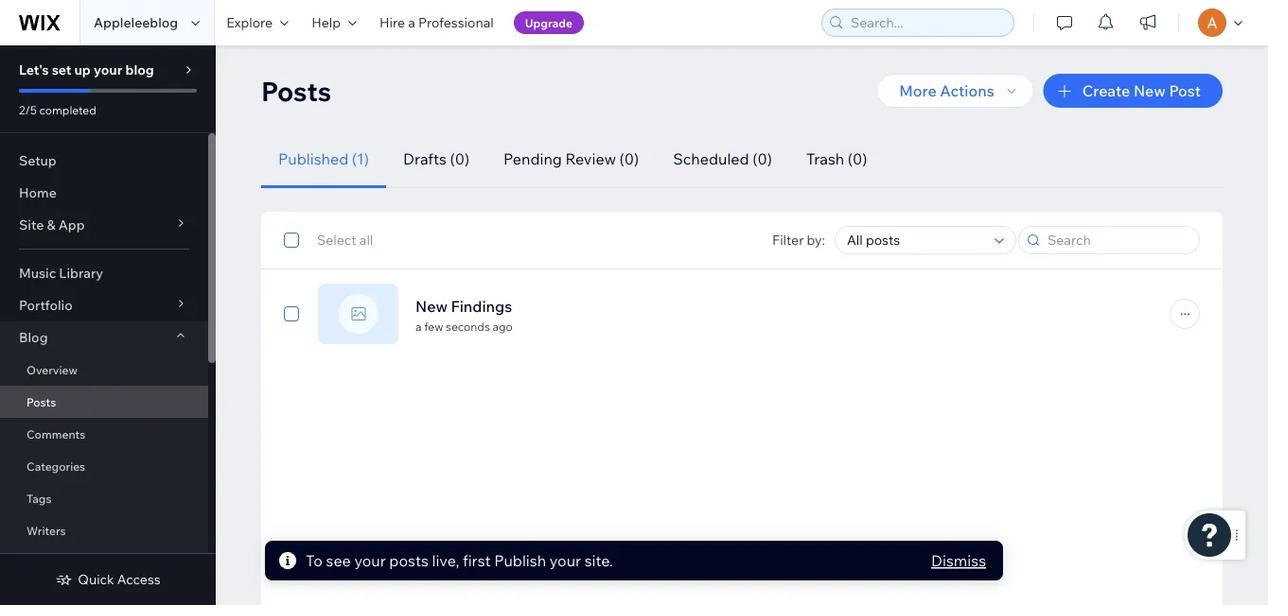 Task type: vqa. For each thing, say whether or not it's contained in the screenshot.
Drafts (0)
yes



Task type: locate. For each thing, give the bounding box(es) containing it.
trash
[[806, 150, 845, 169]]

your
[[94, 62, 122, 78], [354, 552, 386, 571], [550, 552, 581, 571]]

your left site.
[[550, 552, 581, 571]]

findings
[[451, 297, 512, 316]]

pending review (0) button
[[487, 131, 656, 188]]

posts link
[[0, 386, 208, 418]]

(0) for trash (0)
[[848, 150, 868, 169]]

1 (0) from the left
[[450, 150, 470, 169]]

published (1) button
[[261, 131, 386, 188]]

professional
[[418, 14, 494, 31]]

a left few
[[416, 320, 422, 334]]

(0) right the scheduled
[[753, 150, 772, 169]]

your right up
[[94, 62, 122, 78]]

hire a professional
[[380, 14, 494, 31]]

site & app button
[[0, 209, 208, 241]]

published
[[278, 150, 349, 169]]

alert
[[265, 542, 1003, 581]]

to
[[306, 552, 323, 571]]

first
[[463, 552, 491, 571]]

completed
[[39, 103, 96, 117]]

scheduled (0) button
[[656, 131, 789, 188]]

(0) for scheduled (0)
[[753, 150, 772, 169]]

writers
[[27, 524, 66, 538]]

None checkbox
[[284, 303, 299, 326]]

a
[[408, 14, 415, 31], [416, 320, 422, 334]]

0 vertical spatial new
[[1134, 81, 1166, 100]]

portfolio
[[19, 297, 73, 314]]

more actions button
[[877, 74, 1034, 108]]

None field
[[842, 227, 989, 254]]

blog button
[[0, 322, 208, 354]]

(1)
[[352, 150, 369, 169]]

scheduled (0)
[[673, 150, 772, 169]]

published (1)
[[278, 150, 369, 169]]

1 horizontal spatial a
[[416, 320, 422, 334]]

posts up published
[[261, 74, 332, 107]]

select
[[317, 232, 357, 249]]

1 horizontal spatial new
[[1134, 81, 1166, 100]]

new left the post
[[1134, 81, 1166, 100]]

dismiss
[[932, 552, 986, 571]]

hire a professional link
[[368, 0, 505, 45]]

publish
[[494, 552, 546, 571]]

1 vertical spatial new
[[416, 297, 448, 316]]

(0) right review
[[620, 150, 639, 169]]

new up few
[[416, 297, 448, 316]]

2 horizontal spatial your
[[550, 552, 581, 571]]

posts inside sidebar "element"
[[27, 395, 56, 409]]

comments link
[[0, 418, 208, 451]]

live,
[[432, 552, 460, 571]]

0 horizontal spatial your
[[94, 62, 122, 78]]

a right hire
[[408, 14, 415, 31]]

seconds
[[446, 320, 490, 334]]

tab list
[[261, 131, 1200, 188]]

0 horizontal spatial a
[[408, 14, 415, 31]]

site
[[19, 217, 44, 233]]

(0) right trash
[[848, 150, 868, 169]]

up
[[74, 62, 91, 78]]

3 (0) from the left
[[753, 150, 772, 169]]

tags link
[[0, 483, 208, 515]]

1 vertical spatial a
[[416, 320, 422, 334]]

(0)
[[450, 150, 470, 169], [620, 150, 639, 169], [753, 150, 772, 169], [848, 150, 868, 169]]

let's set up your blog
[[19, 62, 154, 78]]

1 vertical spatial posts
[[27, 395, 56, 409]]

quick
[[78, 572, 114, 588]]

a inside new findings a few seconds ago
[[416, 320, 422, 334]]

4 (0) from the left
[[848, 150, 868, 169]]

dismiss button
[[932, 550, 986, 573]]

0 horizontal spatial new
[[416, 297, 448, 316]]

hire
[[380, 14, 405, 31]]

create new post
[[1083, 81, 1201, 100]]

create new post button
[[1044, 74, 1223, 108]]

see
[[326, 552, 351, 571]]

quick access button
[[55, 572, 161, 589]]

help
[[312, 14, 341, 31]]

new
[[1134, 81, 1166, 100], [416, 297, 448, 316]]

blog
[[19, 329, 48, 346]]

posts
[[261, 74, 332, 107], [27, 395, 56, 409]]

actions
[[940, 81, 995, 100]]

your right see
[[354, 552, 386, 571]]

2/5 completed
[[19, 103, 96, 117]]

0 horizontal spatial posts
[[27, 395, 56, 409]]

by:
[[807, 232, 826, 248]]

site & app
[[19, 217, 85, 233]]

1 horizontal spatial your
[[354, 552, 386, 571]]

app
[[58, 217, 85, 233]]

0 vertical spatial posts
[[261, 74, 332, 107]]

drafts
[[403, 150, 447, 169]]

posts down overview
[[27, 395, 56, 409]]

(0) right drafts
[[450, 150, 470, 169]]

posts
[[389, 552, 429, 571]]



Task type: describe. For each thing, give the bounding box(es) containing it.
overview
[[27, 363, 77, 377]]

blog
[[125, 62, 154, 78]]

sidebar element
[[0, 45, 216, 606]]

Select all checkbox
[[284, 229, 373, 252]]

filter
[[773, 232, 804, 248]]

drafts (0)
[[403, 150, 470, 169]]

drafts (0) button
[[386, 131, 487, 188]]

let's
[[19, 62, 49, 78]]

categories
[[27, 460, 85, 474]]

trash (0) button
[[789, 131, 885, 188]]

writers link
[[0, 515, 208, 547]]

Search field
[[1042, 227, 1194, 254]]

music library
[[19, 265, 103, 282]]

music
[[19, 265, 56, 282]]

filter by:
[[773, 232, 826, 248]]

2/5
[[19, 103, 37, 117]]

access
[[117, 572, 161, 588]]

set
[[52, 62, 71, 78]]

(0) for drafts (0)
[[450, 150, 470, 169]]

2 (0) from the left
[[620, 150, 639, 169]]

pending review (0)
[[504, 150, 639, 169]]

tab list containing published (1)
[[261, 131, 1200, 188]]

explore
[[226, 14, 273, 31]]

more actions
[[900, 81, 995, 100]]

upgrade button
[[514, 11, 584, 34]]

site.
[[585, 552, 613, 571]]

overview link
[[0, 354, 208, 386]]

to see your posts live, first publish your site.
[[306, 552, 613, 571]]

home link
[[0, 177, 208, 209]]

appleleeblog
[[94, 14, 178, 31]]

portfolio button
[[0, 290, 208, 322]]

your inside sidebar "element"
[[94, 62, 122, 78]]

review
[[566, 150, 616, 169]]

new findings a few seconds ago
[[416, 297, 513, 334]]

1 horizontal spatial posts
[[261, 74, 332, 107]]

Search... field
[[845, 9, 1008, 36]]

comments
[[27, 427, 85, 442]]

help button
[[300, 0, 368, 45]]

music library link
[[0, 257, 208, 290]]

ago
[[493, 320, 513, 334]]

all
[[360, 232, 373, 249]]

setup link
[[0, 145, 208, 177]]

alert containing to see your posts live, first publish your site.
[[265, 542, 1003, 581]]

post
[[1170, 81, 1201, 100]]

quick access
[[78, 572, 161, 588]]

0 vertical spatial a
[[408, 14, 415, 31]]

upgrade
[[525, 16, 573, 30]]

new inside create new post button
[[1134, 81, 1166, 100]]

more
[[900, 81, 937, 100]]

new inside new findings a few seconds ago
[[416, 297, 448, 316]]

library
[[59, 265, 103, 282]]

home
[[19, 185, 57, 201]]

tags
[[27, 492, 52, 506]]

select all
[[317, 232, 373, 249]]

scheduled
[[673, 150, 749, 169]]

setup
[[19, 152, 57, 169]]

few
[[424, 320, 443, 334]]

create
[[1083, 81, 1131, 100]]

&
[[47, 217, 55, 233]]

trash (0)
[[806, 150, 868, 169]]

pending
[[504, 150, 562, 169]]

categories link
[[0, 451, 208, 483]]



